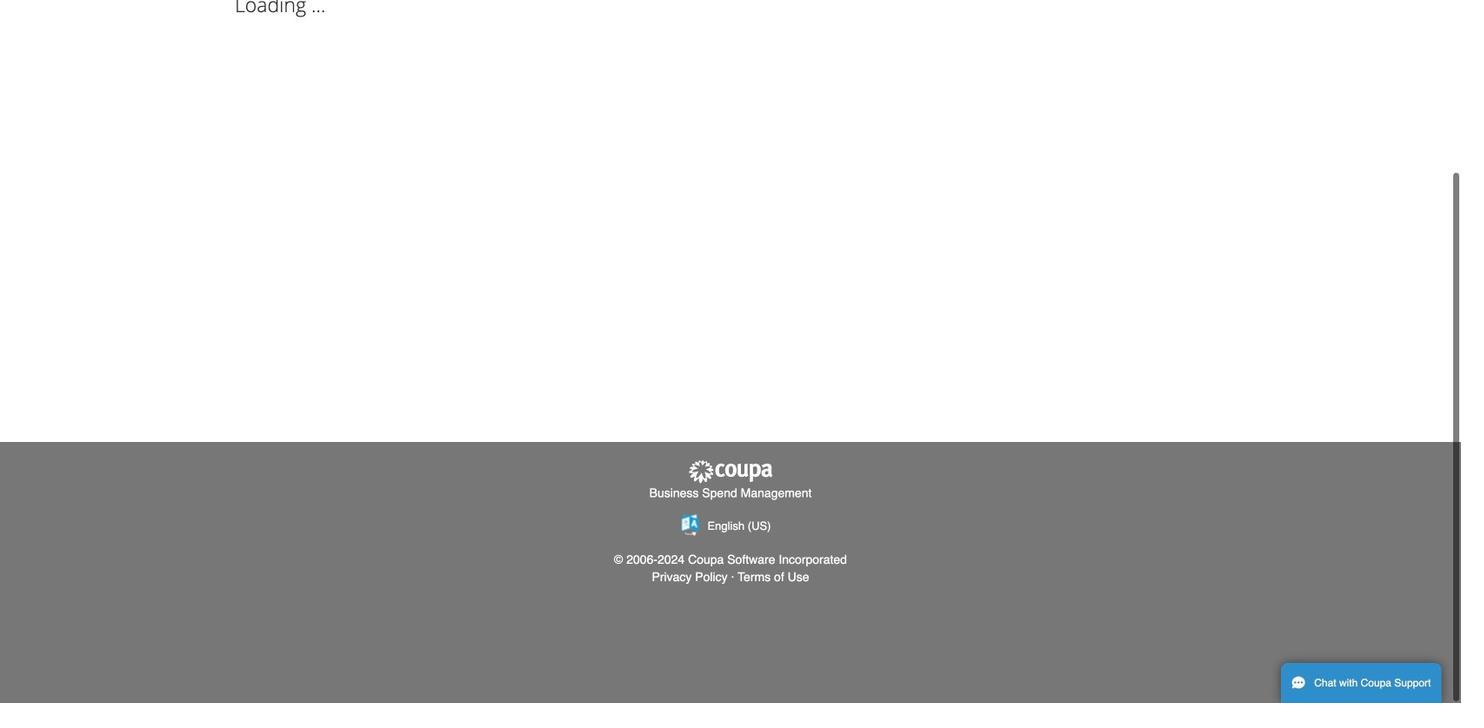 Task type: vqa. For each thing, say whether or not it's contained in the screenshot.
Coupa Supplier Portal IMAGE
yes



Task type: locate. For each thing, give the bounding box(es) containing it.
coupa supplier portal image
[[687, 459, 774, 484]]



